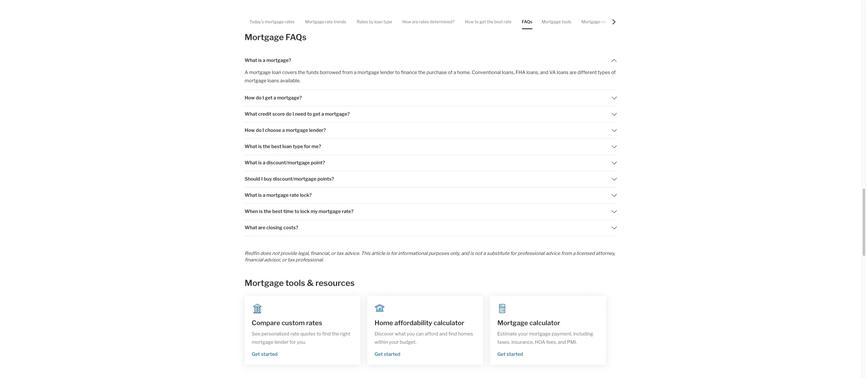 Task type: locate. For each thing, give the bounding box(es) containing it.
1 horizontal spatial or
[[331, 251, 336, 256]]

0 horizontal spatial get
[[265, 95, 273, 101]]

1 horizontal spatial loans,
[[527, 70, 539, 75]]

calculator up homes
[[434, 319, 465, 327]]

1 horizontal spatial faqs
[[522, 19, 533, 24]]

faqs
[[522, 19, 533, 24], [286, 32, 307, 42]]

for right article
[[391, 251, 397, 256]]

0 vertical spatial type
[[384, 19, 392, 24]]

2 horizontal spatial rates
[[419, 19, 429, 24]]

0 horizontal spatial find
[[322, 331, 331, 337]]

today's mortgage rates
[[250, 19, 295, 24]]

mortgage down advisor,
[[245, 278, 284, 288]]

0 vertical spatial do
[[256, 95, 262, 101]]

for left "me?"
[[304, 144, 311, 149]]

a
[[263, 57, 266, 63], [354, 70, 357, 75], [454, 70, 456, 75], [274, 95, 276, 101], [322, 111, 324, 117], [282, 127, 285, 133], [263, 160, 266, 166], [263, 192, 266, 198], [484, 251, 486, 256], [573, 251, 576, 256]]

loan right by
[[375, 19, 383, 24]]

get started down see
[[252, 352, 278, 357]]

2 what from the top
[[245, 111, 257, 117]]

tax left advice.
[[337, 251, 344, 256]]

best inside 'how to get the best rate' 'link'
[[495, 19, 503, 24]]

covers
[[282, 70, 297, 75]]

do for get
[[256, 95, 262, 101]]

loans right va at the right of the page
[[557, 70, 569, 75]]

rate inside 'link'
[[504, 19, 512, 24]]

get for compare custom rates
[[252, 352, 260, 357]]

best left time
[[272, 209, 283, 214]]

how to get the best rate link
[[465, 14, 512, 29]]

or right financial,
[[331, 251, 336, 256]]

pmi.
[[567, 340, 577, 345]]

by
[[369, 19, 374, 24]]

1 horizontal spatial get started
[[375, 352, 401, 358]]

2 vertical spatial are
[[258, 225, 266, 231]]

0 vertical spatial from
[[342, 70, 353, 75]]

financial
[[245, 257, 263, 263]]

2 of from the left
[[612, 70, 616, 75]]

1 horizontal spatial find
[[449, 332, 457, 337]]

1 horizontal spatial tools
[[562, 19, 572, 24]]

mortgage rate trends link
[[305, 14, 346, 29]]

1 vertical spatial your
[[389, 340, 399, 345]]

informational
[[398, 251, 428, 256]]

2 vertical spatial get
[[313, 111, 321, 117]]

conventional
[[472, 70, 501, 75]]

discount/mortgage down what is a discount/mortgage point?
[[273, 176, 317, 182]]

started for mortgage
[[507, 352, 523, 358]]

credit
[[258, 111, 272, 117]]

how for how do i get a mortgage?
[[245, 95, 255, 101]]

how inside 'link'
[[465, 19, 474, 24]]

started down the insurance,
[[507, 352, 523, 358]]

0 vertical spatial best
[[495, 19, 503, 24]]

from inside a mortgage loan covers the funds borrowed from a mortgage lender to finance the purchase of a home. conventional loans, fha loans, and va loans are different types of mortgage loans available.
[[342, 70, 353, 75]]

or down provide
[[282, 257, 287, 263]]

lock
[[300, 209, 310, 214]]

1 horizontal spatial loans
[[557, 70, 569, 75]]

1 loans, from the left
[[502, 70, 515, 75]]

2 vertical spatial loan
[[283, 144, 292, 149]]

your
[[518, 332, 528, 337], [389, 340, 399, 345]]

rate up you.
[[291, 331, 299, 337]]

started down within
[[384, 352, 401, 358]]

1 horizontal spatial are
[[412, 19, 419, 24]]

how are rates determined?
[[403, 19, 455, 24]]

get started down the taxes,
[[498, 352, 523, 358]]

for inside see personalized rate quotes to find the right mortgage lender for you.
[[290, 340, 296, 345]]

how for how to get the best rate
[[465, 19, 474, 24]]

1 horizontal spatial your
[[518, 332, 528, 337]]

0 horizontal spatial rates
[[285, 19, 295, 24]]

get started for compare
[[252, 352, 278, 357]]

0 horizontal spatial from
[[342, 70, 353, 75]]

calculator up estimate your mortgage payment, including taxes, insurance, hoa fees, and pmi. in the bottom of the page
[[530, 319, 560, 327]]

1 horizontal spatial get
[[375, 352, 383, 358]]

tools for mortgage tools & resources
[[286, 278, 305, 288]]

rates up mortgage faqs
[[285, 19, 295, 24]]

0 horizontal spatial are
[[258, 225, 266, 231]]

loans, right fha
[[527, 70, 539, 75]]

mortgage left trends
[[305, 19, 324, 24]]

mortgage for mortgage rate trends
[[305, 19, 324, 24]]

of right the types
[[612, 70, 616, 75]]

calculator
[[434, 319, 465, 327], [530, 319, 560, 327]]

mortgage
[[265, 19, 284, 24], [249, 70, 271, 75], [358, 70, 379, 75], [245, 78, 267, 83], [286, 127, 308, 133], [267, 192, 289, 198], [319, 209, 341, 214], [529, 332, 551, 337], [252, 340, 274, 345]]

to inside 'link'
[[475, 19, 479, 24]]

1 horizontal spatial lender
[[380, 70, 394, 75]]

0 vertical spatial lender
[[380, 70, 394, 75]]

what is the best loan type for me?
[[245, 144, 321, 149]]

0 vertical spatial get
[[480, 19, 486, 24]]

financial,
[[311, 251, 330, 256]]

your up the insurance,
[[518, 332, 528, 337]]

are
[[412, 19, 419, 24], [570, 70, 577, 75], [258, 225, 266, 231]]

mortgage left news
[[582, 19, 601, 24]]

1 vertical spatial tools
[[286, 278, 305, 288]]

0 horizontal spatial not
[[272, 251, 280, 256]]

get down see
[[252, 352, 260, 357]]

1 what from the top
[[245, 57, 257, 63]]

loan left the covers
[[272, 70, 281, 75]]

within
[[375, 340, 388, 345]]

what credit score do i need to get a mortgage?
[[245, 111, 350, 117]]

1 vertical spatial discount/mortgage
[[273, 176, 317, 182]]

rates for are
[[419, 19, 429, 24]]

1 vertical spatial tax
[[288, 257, 295, 263]]

how do i get a mortgage?
[[245, 95, 302, 101]]

for
[[304, 144, 311, 149], [391, 251, 397, 256], [511, 251, 517, 256], [290, 340, 296, 345]]

best for what is the best loan type for me?
[[271, 144, 282, 149]]

1 calculator from the left
[[434, 319, 465, 327]]

i up credit
[[263, 95, 264, 101]]

are left the determined?
[[412, 19, 419, 24]]

get for home affordability calculator
[[375, 352, 383, 358]]

0 vertical spatial or
[[331, 251, 336, 256]]

loan down how do i choose a mortgage lender?
[[283, 144, 292, 149]]

lender left the finance in the left top of the page
[[380, 70, 394, 75]]

from
[[342, 70, 353, 75], [561, 251, 572, 256]]

how for how are rates determined?
[[403, 19, 411, 24]]

mortgage? up the covers
[[267, 57, 291, 63]]

rates for custom
[[306, 319, 322, 327]]

what for what credit score do i need to get a mortgage?
[[245, 111, 257, 117]]

the inside 'link'
[[487, 19, 494, 24]]

what for what is a mortgage?
[[245, 57, 257, 63]]

0 horizontal spatial loans,
[[502, 70, 515, 75]]

get down within
[[375, 352, 383, 358]]

trends
[[334, 19, 346, 24]]

available.
[[280, 78, 301, 83]]

what
[[245, 57, 257, 63], [245, 111, 257, 117], [245, 144, 257, 149], [245, 160, 257, 166], [245, 192, 257, 198], [245, 225, 257, 231]]

mortgage news link
[[582, 14, 612, 29]]

closing
[[267, 225, 283, 231]]

started down personalized
[[261, 352, 278, 357]]

budget.
[[400, 340, 417, 345]]

0 horizontal spatial tools
[[286, 278, 305, 288]]

and inside redfin does not provide legal, financial, or tax advice. this article is for informational purposes only, and is not a substitute for professional advice from a licensed attorney, financial advisor, or tax professional.
[[461, 251, 470, 256]]

mortgage? up 'lender?'
[[325, 111, 350, 117]]

what for what is a mortgage rate lock?
[[245, 192, 257, 198]]

0 horizontal spatial lender
[[275, 340, 289, 345]]

1 horizontal spatial not
[[475, 251, 483, 256]]

discount/mortgage for points?
[[273, 176, 317, 182]]

0 horizontal spatial calculator
[[434, 319, 465, 327]]

quotes
[[300, 331, 316, 337]]

get started down within
[[375, 352, 401, 358]]

0 horizontal spatial or
[[282, 257, 287, 263]]

mortgage for mortgage tools & resources
[[245, 278, 284, 288]]

i
[[263, 95, 264, 101], [293, 111, 294, 117], [263, 127, 264, 133], [261, 176, 263, 182]]

advice.
[[345, 251, 360, 256]]

mortgage inside see personalized rate quotes to find the right mortgage lender for you.
[[252, 340, 274, 345]]

and inside estimate your mortgage payment, including taxes, insurance, hoa fees, and pmi.
[[558, 340, 566, 345]]

see personalized rate quotes to find the right mortgage lender for you.
[[252, 331, 352, 345]]

discover
[[375, 332, 394, 337]]

1 horizontal spatial type
[[384, 19, 392, 24]]

mortgage?
[[267, 57, 291, 63], [277, 95, 302, 101], [325, 111, 350, 117]]

0 horizontal spatial started
[[261, 352, 278, 357]]

from right borrowed
[[342, 70, 353, 75]]

do left 'choose'
[[256, 127, 262, 133]]

find left homes
[[449, 332, 457, 337]]

not left 'substitute'
[[475, 251, 483, 256]]

mortgage right faqs link
[[542, 19, 561, 24]]

custom
[[282, 319, 305, 327]]

payment,
[[552, 332, 573, 337]]

2 horizontal spatial get
[[480, 19, 486, 24]]

1 vertical spatial do
[[286, 111, 292, 117]]

for left you.
[[290, 340, 296, 345]]

3 what from the top
[[245, 144, 257, 149]]

from right advice
[[561, 251, 572, 256]]

rates left the determined?
[[419, 19, 429, 24]]

get
[[252, 352, 260, 357], [375, 352, 383, 358], [498, 352, 506, 358]]

1 vertical spatial best
[[271, 144, 282, 149]]

compare custom rates link
[[252, 318, 354, 328]]

rates
[[357, 19, 368, 24]]

what for what are closing costs?
[[245, 225, 257, 231]]

2 not from the left
[[475, 251, 483, 256]]

0 vertical spatial tools
[[562, 19, 572, 24]]

0 horizontal spatial loans
[[268, 78, 279, 83]]

including
[[574, 332, 594, 337]]

affordability
[[395, 319, 433, 327]]

best left faqs link
[[495, 19, 503, 24]]

home.
[[457, 70, 471, 75]]

1 vertical spatial from
[[561, 251, 572, 256]]

mortgage for mortgage tools
[[542, 19, 561, 24]]

mortgage? down the available.
[[277, 95, 302, 101]]

1 vertical spatial lender
[[275, 340, 289, 345]]

2 horizontal spatial loan
[[375, 19, 383, 24]]

5 what from the top
[[245, 192, 257, 198]]

0 horizontal spatial get
[[252, 352, 260, 357]]

mortgage up estimate
[[498, 319, 528, 327]]

is
[[258, 57, 262, 63], [258, 144, 262, 149], [258, 160, 262, 166], [258, 192, 262, 198], [259, 209, 263, 214], [386, 251, 390, 256], [471, 251, 474, 256]]

rate left faqs link
[[504, 19, 512, 24]]

discount/mortgage up should i buy discount/mortgage points?
[[267, 160, 310, 166]]

a up 'lender?'
[[322, 111, 324, 117]]

0 horizontal spatial loan
[[272, 70, 281, 75]]

faqs down the today's mortgage rates link
[[286, 32, 307, 42]]

news
[[602, 19, 612, 24]]

faqs left mortgage tools
[[522, 19, 533, 24]]

0 vertical spatial discount/mortgage
[[267, 160, 310, 166]]

is for what is the best loan type for me?
[[258, 144, 262, 149]]

a
[[245, 70, 248, 75]]

2 vertical spatial do
[[256, 127, 262, 133]]

loan for mortgage
[[272, 70, 281, 75]]

2 vertical spatial mortgage?
[[325, 111, 350, 117]]

0 horizontal spatial faqs
[[286, 32, 307, 42]]

1 vertical spatial loan
[[272, 70, 281, 75]]

your down what
[[389, 340, 399, 345]]

1 horizontal spatial rates
[[306, 319, 322, 327]]

lender inside see personalized rate quotes to find the right mortgage lender for you.
[[275, 340, 289, 345]]

do right score
[[286, 111, 292, 117]]

2 horizontal spatial started
[[507, 352, 523, 358]]

0 horizontal spatial tax
[[288, 257, 295, 263]]

compare
[[252, 319, 280, 327]]

not up advisor,
[[272, 251, 280, 256]]

type right by
[[384, 19, 392, 24]]

the
[[487, 19, 494, 24], [298, 70, 305, 75], [418, 70, 426, 75], [263, 144, 270, 149], [264, 209, 271, 214], [332, 331, 339, 337]]

estimate
[[498, 332, 517, 337]]

1 vertical spatial type
[[293, 144, 303, 149]]

and down payment,
[[558, 340, 566, 345]]

best down 'choose'
[[271, 144, 282, 149]]

started for compare
[[261, 352, 278, 357]]

and left va at the right of the page
[[540, 70, 549, 75]]

2 horizontal spatial are
[[570, 70, 577, 75]]

does
[[260, 251, 271, 256]]

0 vertical spatial mortgage?
[[267, 57, 291, 63]]

do up credit
[[256, 95, 262, 101]]

a right 'choose'
[[282, 127, 285, 133]]

a left licensed
[[573, 251, 576, 256]]

0 vertical spatial are
[[412, 19, 419, 24]]

mortgage for mortgage faqs
[[245, 32, 284, 42]]

0 horizontal spatial get started
[[252, 352, 278, 357]]

0 vertical spatial loan
[[375, 19, 383, 24]]

4 what from the top
[[245, 160, 257, 166]]

find right quotes
[[322, 331, 331, 337]]

0 horizontal spatial of
[[448, 70, 453, 75]]

rate inside see personalized rate quotes to find the right mortgage lender for you.
[[291, 331, 299, 337]]

1 vertical spatial are
[[570, 70, 577, 75]]

tools
[[562, 19, 572, 24], [286, 278, 305, 288]]

discount/mortgage
[[267, 160, 310, 166], [273, 176, 317, 182]]

for right 'substitute'
[[511, 251, 517, 256]]

not
[[272, 251, 280, 256], [475, 251, 483, 256]]

1 horizontal spatial from
[[561, 251, 572, 256]]

when
[[245, 209, 258, 214]]

score
[[273, 111, 285, 117]]

type
[[384, 19, 392, 24], [293, 144, 303, 149]]

best for when is the best time to lock my mortgage rate?
[[272, 209, 283, 214]]

a up 'buy'
[[263, 160, 266, 166]]

need
[[295, 111, 306, 117]]

2 horizontal spatial get started
[[498, 352, 523, 358]]

1 horizontal spatial calculator
[[530, 319, 560, 327]]

get down the taxes,
[[498, 352, 506, 358]]

1 horizontal spatial of
[[612, 70, 616, 75]]

mortgage rate trends
[[305, 19, 346, 24]]

2 calculator from the left
[[530, 319, 560, 327]]

get for mortgage calculator
[[498, 352, 506, 358]]

loans,
[[502, 70, 515, 75], [527, 70, 539, 75]]

2 vertical spatial best
[[272, 209, 283, 214]]

1 horizontal spatial started
[[384, 352, 401, 358]]

afford
[[425, 332, 439, 337]]

of right purchase
[[448, 70, 453, 75]]

loan inside a mortgage loan covers the funds borrowed from a mortgage lender to finance the purchase of a home. conventional loans, fha loans, and va loans are different types of mortgage loans available.
[[272, 70, 281, 75]]

what is a discount/mortgage point?
[[245, 160, 325, 166]]

and right "only,"
[[461, 251, 470, 256]]

get
[[480, 19, 486, 24], [265, 95, 273, 101], [313, 111, 321, 117]]

1 horizontal spatial tax
[[337, 251, 344, 256]]

are inside a mortgage loan covers the funds borrowed from a mortgage lender to finance the purchase of a home. conventional loans, fha loans, and va loans are different types of mortgage loans available.
[[570, 70, 577, 75]]

your inside estimate your mortgage payment, including taxes, insurance, hoa fees, and pmi.
[[518, 332, 528, 337]]

rates up quotes
[[306, 319, 322, 327]]

0 horizontal spatial type
[[293, 144, 303, 149]]

2 horizontal spatial get
[[498, 352, 506, 358]]

loans, left fha
[[502, 70, 515, 75]]

are left closing
[[258, 225, 266, 231]]

loans left the available.
[[268, 78, 279, 83]]

6 what from the top
[[245, 225, 257, 231]]

0 horizontal spatial your
[[389, 340, 399, 345]]

tax
[[337, 251, 344, 256], [288, 257, 295, 263]]

tax down provide
[[288, 257, 295, 263]]

0 vertical spatial your
[[518, 332, 528, 337]]

lender down personalized
[[275, 340, 289, 345]]

are left different at top right
[[570, 70, 577, 75]]

mortgage down today's
[[245, 32, 284, 42]]

and right afford
[[440, 332, 448, 337]]

advisor,
[[264, 257, 281, 263]]

your inside discover what you can afford and find homes within your budget.
[[389, 340, 399, 345]]

costs?
[[284, 225, 298, 231]]

type left "me?"
[[293, 144, 303, 149]]

i left "need"
[[293, 111, 294, 117]]



Task type: vqa. For each thing, say whether or not it's contained in the screenshot.
rightmost are
yes



Task type: describe. For each thing, give the bounding box(es) containing it.
personalized
[[261, 331, 290, 337]]

what for what is the best loan type for me?
[[245, 144, 257, 149]]

a left 'substitute'
[[484, 251, 486, 256]]

is for when is the best time to lock my mortgage rate?
[[259, 209, 263, 214]]

rate left trends
[[325, 19, 333, 24]]

from inside redfin does not provide legal, financial, or tax advice. this article is for informational purposes only, and is not a substitute for professional advice from a licensed attorney, financial advisor, or tax professional.
[[561, 251, 572, 256]]

fees,
[[547, 340, 557, 345]]

0 vertical spatial faqs
[[522, 19, 533, 24]]

a up score
[[274, 95, 276, 101]]

get started for home
[[375, 352, 401, 358]]

va
[[550, 70, 556, 75]]

&
[[307, 278, 314, 288]]

is for what is a mortgage?
[[258, 57, 262, 63]]

discover what you can afford and find homes within your budget.
[[375, 332, 474, 345]]

mortgage inside estimate your mortgage payment, including taxes, insurance, hoa fees, and pmi.
[[529, 332, 551, 337]]

rate left lock?
[[290, 192, 299, 198]]

1 vertical spatial get
[[265, 95, 273, 101]]

professional.
[[296, 257, 324, 263]]

find inside discover what you can afford and find homes within your budget.
[[449, 332, 457, 337]]

today's
[[250, 19, 264, 24]]

should
[[245, 176, 260, 182]]

redfin
[[245, 251, 259, 256]]

point?
[[311, 160, 325, 166]]

professional
[[518, 251, 545, 256]]

home affordability calculator
[[375, 319, 465, 327]]

how do i choose a mortgage lender?
[[245, 127, 326, 133]]

you
[[407, 332, 415, 337]]

rates for mortgage
[[285, 19, 295, 24]]

different
[[578, 70, 597, 75]]

hoa
[[535, 340, 546, 345]]

and inside discover what you can afford and find homes within your budget.
[[440, 332, 448, 337]]

1 vertical spatial or
[[282, 257, 287, 263]]

mortgage for mortgage news
[[582, 19, 601, 24]]

choose
[[265, 127, 281, 133]]

substitute
[[487, 251, 510, 256]]

and inside a mortgage loan covers the funds borrowed from a mortgage lender to finance the purchase of a home. conventional loans, fha loans, and va loans are different types of mortgage loans available.
[[540, 70, 549, 75]]

lender inside a mortgage loan covers the funds borrowed from a mortgage lender to finance the purchase of a home. conventional loans, fha loans, and va loans are different types of mortgage loans available.
[[380, 70, 394, 75]]

discount/mortgage for point?
[[267, 160, 310, 166]]

compare custom rates
[[252, 319, 322, 327]]

a right borrowed
[[354, 70, 357, 75]]

should i buy discount/mortgage points?
[[245, 176, 334, 182]]

is for what is a mortgage rate lock?
[[258, 192, 262, 198]]

are for how are rates determined?
[[412, 19, 419, 24]]

mortgage calculator link
[[498, 319, 599, 328]]

when is the best time to lock my mortgage rate?
[[245, 209, 354, 214]]

a down mortgage faqs
[[263, 57, 266, 63]]

mortgage tools link
[[542, 14, 572, 29]]

provide
[[281, 251, 297, 256]]

what
[[395, 332, 406, 337]]

taxes,
[[498, 340, 511, 345]]

this
[[361, 251, 371, 256]]

0 vertical spatial loans
[[557, 70, 569, 75]]

insurance,
[[512, 340, 534, 345]]

finance
[[401, 70, 417, 75]]

mortgage calculator
[[498, 319, 560, 327]]

see
[[252, 331, 260, 337]]

points?
[[318, 176, 334, 182]]

1 horizontal spatial get
[[313, 111, 321, 117]]

article
[[372, 251, 385, 256]]

legal,
[[298, 251, 310, 256]]

can
[[416, 332, 424, 337]]

home affordability calculator link
[[375, 319, 476, 328]]

1 vertical spatial mortgage?
[[277, 95, 302, 101]]

get started for mortgage
[[498, 352, 523, 358]]

fha
[[516, 70, 526, 75]]

i left 'choose'
[[263, 127, 264, 133]]

how to get the best rate
[[465, 19, 512, 24]]

advice
[[546, 251, 560, 256]]

0 vertical spatial tax
[[337, 251, 344, 256]]

loan for by
[[375, 19, 383, 24]]

is for what is a discount/mortgage point?
[[258, 160, 262, 166]]

a left the home.
[[454, 70, 456, 75]]

a down 'buy'
[[263, 192, 266, 198]]

1 horizontal spatial loan
[[283, 144, 292, 149]]

what is a mortgage?
[[245, 57, 291, 63]]

mortgage tools & resources
[[245, 278, 355, 288]]

to inside see personalized rate quotes to find the right mortgage lender for you.
[[317, 331, 321, 337]]

a mortgage loan covers the funds borrowed from a mortgage lender to finance the purchase of a home. conventional loans, fha loans, and va loans are different types of mortgage loans available.
[[245, 70, 617, 83]]

mortgage tools
[[542, 19, 572, 24]]

get inside 'link'
[[480, 19, 486, 24]]

borrowed
[[320, 70, 341, 75]]

how for how do i choose a mortgage lender?
[[245, 127, 255, 133]]

home
[[375, 319, 393, 327]]

1 of from the left
[[448, 70, 453, 75]]

types
[[598, 70, 611, 75]]

my
[[311, 209, 318, 214]]

redfin does not provide legal, financial, or tax advice. this article is for informational purposes only, and is not a substitute for professional advice from a licensed attorney, financial advisor, or tax professional.
[[245, 251, 616, 263]]

licensed
[[577, 251, 595, 256]]

only,
[[450, 251, 460, 256]]

2 loans, from the left
[[527, 70, 539, 75]]

determined?
[[430, 19, 455, 24]]

tools for mortgage tools
[[562, 19, 572, 24]]

buy
[[264, 176, 272, 182]]

rates by loan type link
[[357, 14, 392, 29]]

1 vertical spatial loans
[[268, 78, 279, 83]]

rate?
[[342, 209, 354, 214]]

rates by loan type
[[357, 19, 392, 24]]

how are rates determined? link
[[403, 14, 455, 29]]

the inside see personalized rate quotes to find the right mortgage lender for you.
[[332, 331, 339, 337]]

are for what are closing costs?
[[258, 225, 266, 231]]

what is a mortgage rate lock?
[[245, 192, 312, 198]]

today's mortgage rates link
[[250, 14, 295, 29]]

next image
[[612, 19, 617, 24]]

what for what is a discount/mortgage point?
[[245, 160, 257, 166]]

started for home
[[384, 352, 401, 358]]

purposes
[[429, 251, 449, 256]]

right
[[340, 331, 351, 337]]

time
[[283, 209, 294, 214]]

1 not from the left
[[272, 251, 280, 256]]

homes
[[458, 332, 473, 337]]

mortgage news
[[582, 19, 612, 24]]

lock?
[[300, 192, 312, 198]]

resources
[[316, 278, 355, 288]]

i left 'buy'
[[261, 176, 263, 182]]

1 vertical spatial faqs
[[286, 32, 307, 42]]

do for choose
[[256, 127, 262, 133]]

to inside a mortgage loan covers the funds borrowed from a mortgage lender to finance the purchase of a home. conventional loans, fha loans, and va loans are different types of mortgage loans available.
[[395, 70, 400, 75]]

find inside see personalized rate quotes to find the right mortgage lender for you.
[[322, 331, 331, 337]]

mortgage for mortgage calculator
[[498, 319, 528, 327]]

mortgage faqs
[[245, 32, 307, 42]]

attorney,
[[596, 251, 616, 256]]

funds
[[306, 70, 319, 75]]



